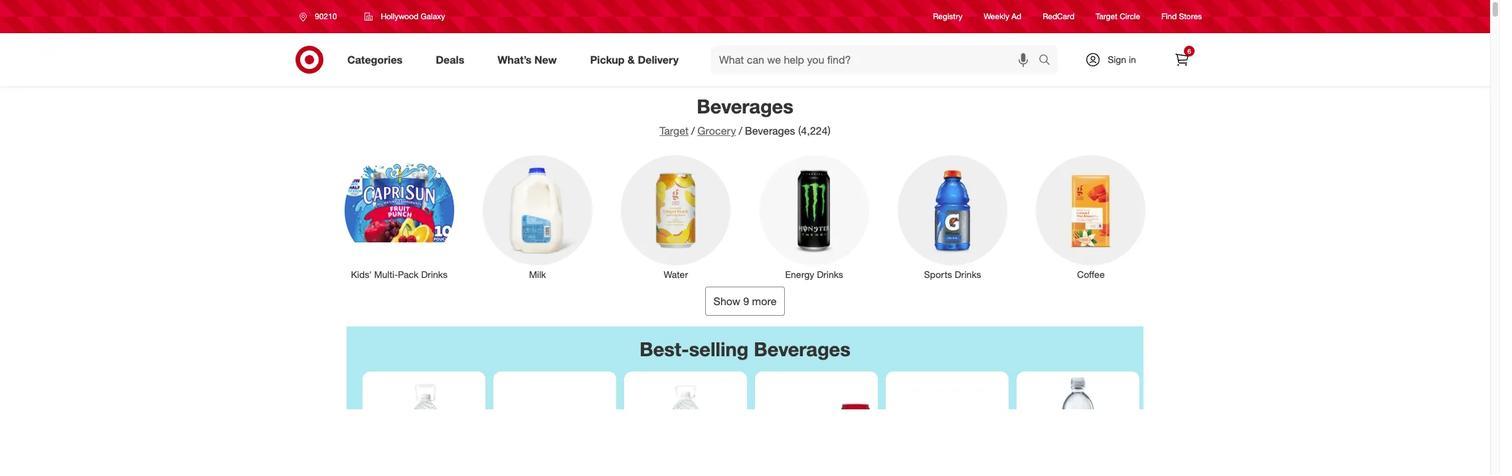Task type: describe. For each thing, give the bounding box(es) containing it.
water
[[664, 269, 688, 280]]

smartwater - 20 fl oz bottle image
[[1022, 377, 1135, 476]]

beverages inside carousel region
[[754, 337, 851, 361]]

weekly ad link
[[984, 11, 1022, 22]]

in
[[1129, 54, 1136, 65]]

registry link
[[933, 11, 963, 22]]

find stores link
[[1162, 11, 1202, 22]]

1 vertical spatial beverages
[[745, 124, 796, 138]]

target circle
[[1096, 12, 1141, 22]]

pickup & delivery link
[[579, 45, 696, 74]]

energy
[[785, 269, 815, 280]]

grocery
[[698, 124, 736, 138]]

what's new
[[498, 53, 557, 66]]

energy drinks
[[785, 269, 843, 280]]

pickup & delivery
[[590, 53, 679, 66]]

drinks for sports drinks
[[955, 269, 981, 280]]

kids'
[[351, 269, 372, 280]]

hollywood galaxy button
[[356, 5, 454, 29]]

show
[[714, 295, 741, 308]]

carousel region
[[347, 327, 1144, 476]]

ad
[[1012, 12, 1022, 22]]

1 horizontal spatial target
[[1096, 12, 1118, 22]]

sign
[[1108, 54, 1127, 65]]

coffee
[[1077, 269, 1105, 280]]

distilled water - 128 fl oz (1gal) - good & gather™ image
[[630, 377, 742, 476]]

&
[[628, 53, 635, 66]]

redcard
[[1043, 12, 1075, 22]]

purified water - 128 fl oz (1gal) - good & gather™ image
[[368, 377, 480, 476]]

90210
[[315, 11, 337, 21]]

target link
[[660, 124, 689, 138]]

hollywood
[[381, 11, 419, 21]]

1 drinks from the left
[[421, 269, 448, 280]]

search button
[[1033, 45, 1065, 77]]

registry
[[933, 12, 963, 22]]

weekly
[[984, 12, 1010, 22]]

drinks for energy drinks
[[817, 269, 843, 280]]

circle
[[1120, 12, 1141, 22]]

delivery
[[638, 53, 679, 66]]

redcard link
[[1043, 11, 1075, 22]]

deals link
[[425, 45, 481, 74]]

find stores
[[1162, 12, 1202, 22]]

grocery link
[[698, 124, 736, 138]]

6
[[1188, 47, 1192, 55]]

categories
[[347, 53, 403, 66]]

find
[[1162, 12, 1177, 22]]



Task type: vqa. For each thing, say whether or not it's contained in the screenshot.
Carousel region
yes



Task type: locate. For each thing, give the bounding box(es) containing it.
2 / from the left
[[739, 124, 742, 138]]

0 horizontal spatial drinks
[[421, 269, 448, 280]]

selling
[[689, 337, 749, 361]]

galaxy
[[421, 11, 445, 21]]

beverages up grocery
[[697, 94, 794, 118]]

water link
[[612, 153, 740, 281]]

beverages left (4,224)
[[745, 124, 796, 138]]

kids' multi-pack drinks link
[[335, 153, 463, 281]]

coca-cola - 12pk/12 fl oz cans image
[[761, 377, 873, 476]]

hollywood galaxy
[[381, 11, 445, 21]]

purified drinking water - 24pk/16.9 fl oz bottles - good & gather™ image
[[499, 377, 611, 476]]

drinks right pack
[[421, 269, 448, 280]]

/ right grocery
[[739, 124, 742, 138]]

2 vertical spatial beverages
[[754, 337, 851, 361]]

target
[[1096, 12, 1118, 22], [660, 124, 689, 138]]

pack
[[398, 269, 419, 280]]

1 vertical spatial target
[[660, 124, 689, 138]]

drinks
[[421, 269, 448, 280], [817, 269, 843, 280], [955, 269, 981, 280]]

0 horizontal spatial /
[[692, 124, 695, 138]]

beverages target / grocery / beverages (4,224)
[[660, 94, 831, 138]]

what's
[[498, 53, 532, 66]]

deals
[[436, 53, 464, 66]]

1 horizontal spatial drinks
[[817, 269, 843, 280]]

pickup
[[590, 53, 625, 66]]

target circle link
[[1096, 11, 1141, 22]]

sports drinks
[[924, 269, 981, 280]]

6 link
[[1168, 45, 1197, 74]]

3 drinks from the left
[[955, 269, 981, 280]]

1 horizontal spatial /
[[739, 124, 742, 138]]

kids' multi-pack drinks
[[351, 269, 448, 280]]

drinks right energy
[[817, 269, 843, 280]]

sign in
[[1108, 54, 1136, 65]]

coffee link
[[1027, 153, 1155, 281]]

energy drinks link
[[751, 153, 878, 281]]

What can we help you find? suggestions appear below search field
[[711, 45, 1042, 74]]

more
[[752, 295, 777, 308]]

target inside beverages target / grocery / beverages (4,224)
[[660, 124, 689, 138]]

sports drinks link
[[889, 153, 1017, 281]]

target left grocery
[[660, 124, 689, 138]]

drinks right the sports
[[955, 269, 981, 280]]

/ right target link
[[692, 124, 695, 138]]

show 9 more button
[[705, 287, 785, 316]]

search
[[1033, 54, 1065, 67]]

0 vertical spatial beverages
[[697, 94, 794, 118]]

categories link
[[336, 45, 419, 74]]

milk link
[[474, 153, 602, 281]]

(4,224)
[[798, 124, 831, 138]]

best-selling beverages
[[640, 337, 851, 361]]

0 vertical spatial target
[[1096, 12, 1118, 22]]

90210 button
[[291, 5, 351, 29]]

milk
[[529, 269, 546, 280]]

stores
[[1179, 12, 1202, 22]]

beverages down more
[[754, 337, 851, 361]]

show 9 more
[[714, 295, 777, 308]]

2 horizontal spatial drinks
[[955, 269, 981, 280]]

/
[[692, 124, 695, 138], [739, 124, 742, 138]]

sports
[[924, 269, 952, 280]]

multi-
[[374, 269, 398, 280]]

new
[[535, 53, 557, 66]]

2 drinks from the left
[[817, 269, 843, 280]]

best-
[[640, 337, 689, 361]]

what's new link
[[486, 45, 574, 74]]

0 horizontal spatial target
[[660, 124, 689, 138]]

sign in link
[[1074, 45, 1157, 74]]

1 / from the left
[[692, 124, 695, 138]]

9
[[743, 295, 749, 308]]

purified water - 32pk/16.9 fl oz bottles - good & gather™ image
[[891, 377, 1004, 476]]

weekly ad
[[984, 12, 1022, 22]]

beverages
[[697, 94, 794, 118], [745, 124, 796, 138], [754, 337, 851, 361]]

target left the "circle"
[[1096, 12, 1118, 22]]



